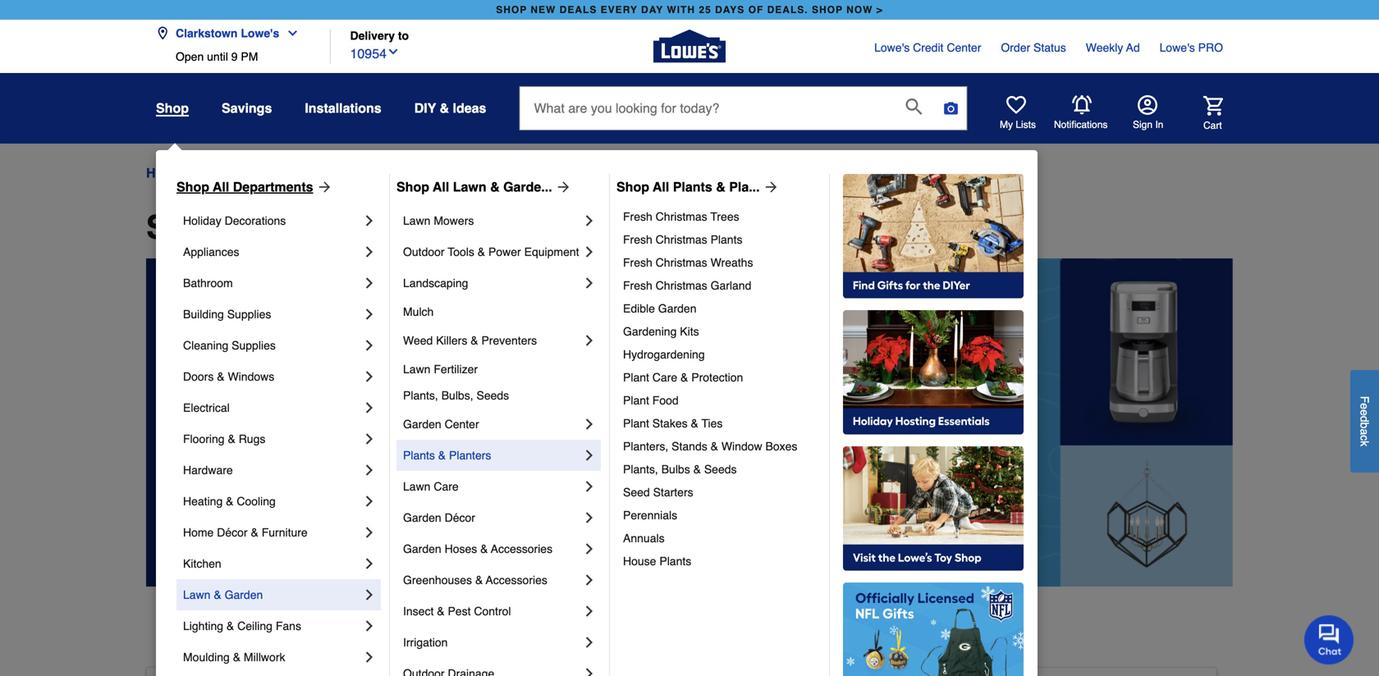 Task type: describe. For each thing, give the bounding box(es) containing it.
landscaping
[[403, 277, 468, 290]]

order status
[[1001, 41, 1066, 54]]

garden up lighting & ceiling fans
[[225, 589, 263, 602]]

care for plant
[[652, 371, 677, 384]]

building supplies
[[183, 308, 271, 321]]

10954
[[350, 46, 387, 61]]

ideas
[[453, 101, 486, 116]]

lists
[[1016, 119, 1036, 131]]

seed starters
[[623, 486, 693, 499]]

wreaths
[[711, 256, 753, 269]]

deals
[[560, 4, 597, 16]]

departments link
[[197, 163, 272, 183]]

in
[[1155, 119, 1164, 131]]

hardware
[[183, 464, 233, 477]]

plant food link
[[623, 389, 818, 412]]

shop all plants & pla... link
[[617, 177, 779, 197]]

accessories inside the garden hoses & accessories link
[[491, 543, 553, 556]]

chevron right image for garden décor
[[581, 510, 598, 526]]

deals.
[[767, 4, 808, 16]]

shop all departments
[[176, 179, 313, 195]]

status
[[1034, 41, 1066, 54]]

windows
[[228, 370, 274, 383]]

planters, stands & window boxes link
[[623, 435, 818, 458]]

b
[[1358, 422, 1371, 429]]

shop for shop all departments
[[146, 209, 228, 246]]

control
[[474, 605, 511, 618]]

shop all departments
[[146, 209, 488, 246]]

chevron right image for heating & cooling
[[361, 493, 378, 510]]

1 vertical spatial seeds
[[704, 463, 737, 476]]

installations button
[[305, 94, 381, 123]]

all for shop all departments
[[237, 209, 278, 246]]

holiday hosting essentials. image
[[843, 310, 1024, 435]]

diy & ideas
[[414, 101, 486, 116]]

& inside button
[[440, 101, 449, 116]]

plants, for plants, bulbs & seeds
[[623, 463, 658, 476]]

clarkstown
[[176, 27, 238, 40]]

bathroom link
[[183, 268, 361, 299]]

0 vertical spatial center
[[947, 41, 981, 54]]

2 shop from the left
[[812, 4, 843, 16]]

starters
[[653, 486, 693, 499]]

heating & cooling link
[[183, 486, 361, 517]]

chevron right image for plants & planters
[[581, 447, 598, 464]]

day
[[641, 4, 663, 16]]

weekly ad
[[1086, 41, 1140, 54]]

visit the lowe's toy shop. image
[[843, 447, 1024, 571]]

cart button
[[1180, 96, 1223, 132]]

appliances link
[[183, 236, 361, 268]]

rugs
[[239, 433, 265, 446]]

shop for shop all lawn & garde...
[[396, 179, 429, 195]]

garden hoses & accessories link
[[403, 534, 581, 565]]

& inside 'link'
[[475, 574, 483, 587]]

house plants
[[623, 555, 691, 568]]

hydrogardening link
[[623, 343, 818, 366]]

lawn for lawn mowers
[[403, 214, 431, 227]]

perennials
[[623, 509, 677, 522]]

credit
[[913, 41, 944, 54]]

chevron right image for doors & windows
[[361, 369, 378, 385]]

lawn & garden
[[183, 589, 263, 602]]

chevron right image for outdoor tools & power equipment
[[581, 244, 598, 260]]

chevron right image for irrigation
[[581, 635, 598, 651]]

fresh christmas wreaths link
[[623, 251, 818, 274]]

home for home décor & furniture
[[183, 526, 214, 539]]

delivery
[[350, 29, 395, 42]]

fans
[[276, 620, 301, 633]]

garland
[[711, 279, 751, 292]]

& left garde...
[[490, 179, 500, 195]]

garden décor
[[403, 511, 475, 525]]

annuals link
[[623, 527, 818, 550]]

plant care & protection link
[[623, 366, 818, 389]]

enjoy savings year-round. no matter what you're shopping for, find what you need at a great price. image
[[146, 259, 1233, 587]]

care for lawn
[[434, 480, 459, 493]]

ties
[[702, 417, 723, 430]]

home link
[[146, 163, 183, 183]]

lowe's credit center link
[[874, 39, 981, 56]]

plant food
[[623, 394, 679, 407]]

lowe's home improvement account image
[[1138, 95, 1157, 115]]

a
[[1358, 429, 1371, 435]]

chevron right image for moulding & millwork
[[361, 649, 378, 666]]

lowe's for lowe's credit center
[[874, 41, 910, 54]]

hydrogardening
[[623, 348, 705, 361]]

lawn for lawn & garden
[[183, 589, 211, 602]]

chevron down image
[[387, 45, 400, 58]]

Search Query text field
[[520, 87, 893, 130]]

chevron right image for holiday decorations
[[361, 213, 378, 229]]

shop all lawn & garde... link
[[396, 177, 572, 197]]

fresh christmas plants link
[[623, 228, 818, 251]]

lawn for lawn fertilizer
[[403, 363, 431, 376]]

moulding & millwork link
[[183, 642, 361, 673]]

trees
[[710, 210, 739, 223]]

house plants link
[[623, 550, 818, 573]]

all for shop all departments
[[213, 179, 229, 195]]

& right killers
[[471, 334, 478, 347]]

plants down trees
[[711, 233, 742, 246]]

plant for plant care & protection
[[623, 371, 649, 384]]

diy & ideas button
[[414, 94, 486, 123]]

flooring & rugs link
[[183, 424, 361, 455]]

0 horizontal spatial seeds
[[477, 389, 509, 402]]

fresh christmas garland
[[623, 279, 751, 292]]

fresh christmas plants
[[623, 233, 742, 246]]

seed starters link
[[623, 481, 818, 504]]

& right hoses
[[480, 543, 488, 556]]

electrical
[[183, 401, 230, 415]]

garde...
[[503, 179, 552, 195]]

mulch link
[[403, 299, 598, 325]]

& up lighting
[[214, 589, 221, 602]]

arrow right image for shop all plants & pla...
[[760, 179, 779, 195]]

all for shop all lawn & garde...
[[433, 179, 449, 195]]

plants, bulbs & seeds
[[623, 463, 737, 476]]

equipment
[[524, 245, 579, 259]]

mowers
[[434, 214, 474, 227]]

chevron right image for insect & pest control
[[581, 603, 598, 620]]

lawn care
[[403, 480, 459, 493]]

chevron right image for electrical
[[361, 400, 378, 416]]

chevron right image for hardware
[[361, 462, 378, 479]]

chevron right image for building supplies
[[361, 306, 378, 323]]

chevron right image for flooring & rugs
[[361, 431, 378, 447]]

chevron right image for garden center
[[581, 416, 598, 433]]

garden for garden décor
[[403, 511, 441, 525]]

holiday decorations
[[183, 214, 286, 227]]

garden for garden hoses & accessories
[[403, 543, 441, 556]]

decorations
[[225, 214, 286, 227]]

outdoor tools & power equipment
[[403, 245, 579, 259]]

weed killers & preventers
[[403, 334, 537, 347]]

shop all plants & pla...
[[617, 179, 760, 195]]

furniture
[[262, 526, 308, 539]]

bathroom
[[183, 277, 233, 290]]

departments up holiday decorations
[[197, 165, 272, 181]]

all for shop all plants & pla...
[[653, 179, 669, 195]]

home décor & furniture link
[[183, 517, 361, 548]]

heating
[[183, 495, 223, 508]]

christmas for wreaths
[[656, 256, 707, 269]]

1 shop from the left
[[496, 4, 527, 16]]

chevron right image for weed killers & preventers
[[581, 332, 598, 349]]

d
[[1358, 416, 1371, 422]]

sign in button
[[1133, 95, 1164, 131]]



Task type: locate. For each thing, give the bounding box(es) containing it.
lowe's pro
[[1160, 41, 1223, 54]]

&
[[440, 101, 449, 116], [490, 179, 500, 195], [716, 179, 725, 195], [478, 245, 485, 259], [471, 334, 478, 347], [217, 370, 225, 383], [681, 371, 688, 384], [691, 417, 698, 430], [228, 433, 235, 446], [711, 440, 718, 453], [438, 449, 446, 462], [693, 463, 701, 476], [226, 495, 234, 508], [251, 526, 258, 539], [480, 543, 488, 556], [475, 574, 483, 587], [214, 589, 221, 602], [437, 605, 445, 618], [227, 620, 234, 633], [233, 651, 241, 664]]

3 arrow right image from the left
[[760, 179, 779, 195]]

& left ceiling on the left of page
[[227, 620, 234, 633]]

outdoor tools & power equipment link
[[403, 236, 581, 268]]

plant stakes & ties
[[623, 417, 723, 430]]

arrow right image up equipment
[[552, 179, 572, 195]]

moulding
[[183, 651, 230, 664]]

center down bulbs,
[[445, 418, 479, 431]]

plant up planters,
[[623, 417, 649, 430]]

home for home
[[146, 165, 183, 181]]

& down ties
[[711, 440, 718, 453]]

home inside "link"
[[183, 526, 214, 539]]

lowe's inside clarkstown lowe's button
[[241, 27, 279, 40]]

supplies inside cleaning supplies link
[[232, 339, 276, 352]]

chevron right image for lawn & garden
[[361, 587, 378, 603]]

departments up the holiday decorations link
[[233, 179, 313, 195]]

chevron right image for lighting & ceiling fans
[[361, 618, 378, 635]]

edible
[[623, 302, 655, 315]]

shop new deals every day with 25 days of deals. shop now >
[[496, 4, 883, 16]]

flooring
[[183, 433, 225, 446]]

shop down open
[[156, 101, 189, 116]]

ceiling
[[237, 620, 273, 633]]

center right credit on the right top
[[947, 41, 981, 54]]

garden up the plants & planters
[[403, 418, 441, 431]]

christmas for plants
[[656, 233, 707, 246]]

& down hydrogardening in the bottom of the page
[[681, 371, 688, 384]]

christmas down fresh christmas plants
[[656, 256, 707, 269]]

shop left now
[[812, 4, 843, 16]]

1 plant from the top
[[623, 371, 649, 384]]

days
[[715, 4, 745, 16]]

insect & pest control
[[403, 605, 511, 618]]

plants up fresh christmas trees
[[673, 179, 712, 195]]

all up lawn mowers
[[433, 179, 449, 195]]

1 horizontal spatial décor
[[445, 511, 475, 525]]

fresh for fresh christmas trees
[[623, 210, 652, 223]]

with
[[667, 4, 695, 16]]

0 horizontal spatial shop
[[496, 4, 527, 16]]

4 christmas from the top
[[656, 279, 707, 292]]

shop left new
[[496, 4, 527, 16]]

building
[[183, 308, 224, 321]]

arrow right image inside shop all departments link
[[313, 179, 333, 195]]

home décor & furniture
[[183, 526, 308, 539]]

fresh inside fresh christmas garland link
[[623, 279, 652, 292]]

lowe's home improvement logo image
[[653, 10, 726, 83]]

order
[[1001, 41, 1030, 54]]

supplies up windows
[[232, 339, 276, 352]]

fresh inside fresh christmas plants link
[[623, 233, 652, 246]]

lawn for lawn care
[[403, 480, 431, 493]]

2 fresh from the top
[[623, 233, 652, 246]]

shop all lawn & garde...
[[396, 179, 552, 195]]

1 horizontal spatial care
[[652, 371, 677, 384]]

new
[[531, 4, 556, 16]]

chevron right image for appliances
[[361, 244, 378, 260]]

weekly
[[1086, 41, 1123, 54]]

lawn inside lawn fertilizer link
[[403, 363, 431, 376]]

center
[[947, 41, 981, 54], [445, 418, 479, 431]]

chevron right image for kitchen
[[361, 556, 378, 572]]

cleaning supplies
[[183, 339, 276, 352]]

pest
[[448, 605, 471, 618]]

all up fresh christmas trees
[[653, 179, 669, 195]]

sign in
[[1133, 119, 1164, 131]]

christmas for trees
[[656, 210, 707, 223]]

lawn & garden link
[[183, 580, 361, 611]]

2 shop from the left
[[396, 179, 429, 195]]

0 horizontal spatial home
[[146, 165, 183, 181]]

& left rugs
[[228, 433, 235, 446]]

& left pla...
[[716, 179, 725, 195]]

shop down home link
[[146, 209, 228, 246]]

all up holiday decorations
[[213, 179, 229, 195]]

boxes
[[766, 440, 797, 453]]

plant up plant food
[[623, 371, 649, 384]]

shop for shop all plants & pla...
[[617, 179, 649, 195]]

1 vertical spatial décor
[[217, 526, 248, 539]]

2 christmas from the top
[[656, 233, 707, 246]]

bulbs,
[[441, 389, 473, 402]]

1 vertical spatial center
[[445, 418, 479, 431]]

fresh for fresh christmas wreaths
[[623, 256, 652, 269]]

hoses
[[445, 543, 477, 556]]

chat invite button image
[[1304, 615, 1355, 665]]

0 horizontal spatial care
[[434, 480, 459, 493]]

protection
[[691, 371, 743, 384]]

supplies for cleaning supplies
[[232, 339, 276, 352]]

search image
[[906, 99, 922, 115]]

killers
[[436, 334, 467, 347]]

care up "food"
[[652, 371, 677, 384]]

lighting & ceiling fans link
[[183, 611, 361, 642]]

1 arrow right image from the left
[[313, 179, 333, 195]]

1 horizontal spatial arrow right image
[[552, 179, 572, 195]]

arrow right image up 'shop all departments'
[[313, 179, 333, 195]]

1 vertical spatial care
[[434, 480, 459, 493]]

lawn
[[453, 179, 486, 195], [403, 214, 431, 227], [403, 363, 431, 376], [403, 480, 431, 493], [183, 589, 211, 602]]

perennials link
[[623, 504, 818, 527]]

delivery to
[[350, 29, 409, 42]]

décor for lawn
[[445, 511, 475, 525]]

lawn up mowers
[[453, 179, 486, 195]]

gardening kits link
[[623, 320, 818, 343]]

& inside "link"
[[251, 526, 258, 539]]

1 horizontal spatial plants,
[[623, 463, 658, 476]]

0 horizontal spatial plants,
[[403, 389, 438, 402]]

0 vertical spatial décor
[[445, 511, 475, 525]]

open until 9 pm
[[176, 50, 258, 63]]

home down shop button
[[146, 165, 183, 181]]

find gifts for the diyer. image
[[843, 174, 1024, 299]]

chevron right image for garden hoses & accessories
[[581, 541, 598, 557]]

décor for departments
[[217, 526, 248, 539]]

plants, for plants, bulbs, seeds
[[403, 389, 438, 402]]

weekly ad link
[[1086, 39, 1140, 56]]

care down the plants & planters
[[434, 480, 459, 493]]

e up the b
[[1358, 410, 1371, 416]]

order status link
[[1001, 39, 1066, 56]]

accessories up "control"
[[486, 574, 547, 587]]

ad
[[1126, 41, 1140, 54]]

0 vertical spatial plants,
[[403, 389, 438, 402]]

shop
[[156, 101, 189, 116], [146, 209, 228, 246]]

0 vertical spatial care
[[652, 371, 677, 384]]

1 fresh from the top
[[623, 210, 652, 223]]

2 arrow right image from the left
[[552, 179, 572, 195]]

1 horizontal spatial center
[[947, 41, 981, 54]]

lawn up outdoor
[[403, 214, 431, 227]]

0 vertical spatial home
[[146, 165, 183, 181]]

plant left "food"
[[623, 394, 649, 407]]

chevron right image for lawn care
[[581, 479, 598, 495]]

décor inside "link"
[[217, 526, 248, 539]]

christmas down fresh christmas wreaths
[[656, 279, 707, 292]]

christmas inside "link"
[[656, 210, 707, 223]]

departments for shop
[[287, 209, 488, 246]]

chevron right image for bathroom
[[361, 275, 378, 291]]

kitchen
[[183, 557, 221, 571]]

0 vertical spatial seeds
[[477, 389, 509, 402]]

outdoor
[[403, 245, 445, 259]]

lawn inside lawn care link
[[403, 480, 431, 493]]

0 vertical spatial plant
[[623, 371, 649, 384]]

garden down lawn care at the left bottom of page
[[403, 511, 441, 525]]

& left ties
[[691, 417, 698, 430]]

1 shop from the left
[[176, 179, 209, 195]]

lowe's for lowe's pro
[[1160, 41, 1195, 54]]

arrow right image inside shop all lawn & garde... link
[[552, 179, 572, 195]]

sign
[[1133, 119, 1153, 131]]

1 vertical spatial plant
[[623, 394, 649, 407]]

1 vertical spatial home
[[183, 526, 214, 539]]

1 horizontal spatial home
[[183, 526, 214, 539]]

& left the furniture
[[251, 526, 258, 539]]

lawn fertilizer link
[[403, 356, 598, 383]]

lowe's inside lowe's pro link
[[1160, 41, 1195, 54]]

all down shop all departments link
[[237, 209, 278, 246]]

shop all departments link
[[176, 177, 333, 197]]

1 vertical spatial supplies
[[232, 339, 276, 352]]

lowe's home improvement notification center image
[[1072, 95, 1092, 115]]

& down the garden hoses & accessories
[[475, 574, 483, 587]]

supplies up the cleaning supplies
[[227, 308, 271, 321]]

fresh inside fresh christmas trees "link"
[[623, 210, 652, 223]]

2 plant from the top
[[623, 394, 649, 407]]

e up d
[[1358, 403, 1371, 410]]

décor
[[445, 511, 475, 525], [217, 526, 248, 539]]

kitchen link
[[183, 548, 361, 580]]

chevron right image
[[361, 244, 378, 260], [581, 244, 598, 260], [361, 275, 378, 291], [581, 332, 598, 349], [361, 400, 378, 416], [361, 431, 378, 447], [581, 447, 598, 464], [581, 510, 598, 526], [361, 556, 378, 572], [581, 572, 598, 589], [361, 587, 378, 603], [361, 618, 378, 635], [581, 635, 598, 651], [361, 649, 378, 666]]

1 horizontal spatial lowe's
[[874, 41, 910, 54]]

plant for plant food
[[623, 394, 649, 407]]

0 horizontal spatial lowe's
[[241, 27, 279, 40]]

chevron right image for landscaping
[[581, 275, 598, 291]]

f
[[1358, 396, 1371, 403]]

4 fresh from the top
[[623, 279, 652, 292]]

lowe's up pm
[[241, 27, 279, 40]]

preventers
[[481, 334, 537, 347]]

holiday decorations link
[[183, 205, 361, 236]]

shop for shop all departments
[[176, 179, 209, 195]]

shop for shop
[[156, 101, 189, 116]]

1 christmas from the top
[[656, 210, 707, 223]]

10954 button
[[350, 42, 400, 64]]

3 christmas from the top
[[656, 256, 707, 269]]

edible garden link
[[623, 297, 818, 320]]

f e e d b a c k button
[[1350, 370, 1379, 473]]

christmas down fresh christmas trees
[[656, 233, 707, 246]]

9
[[231, 50, 238, 63]]

3 plant from the top
[[623, 417, 649, 430]]

location image
[[156, 27, 169, 40]]

stakes
[[652, 417, 688, 430]]

chevron down image
[[279, 27, 299, 40]]

irrigation
[[403, 636, 448, 649]]

flooring & rugs
[[183, 433, 265, 446]]

1 horizontal spatial shop
[[812, 4, 843, 16]]

& right the doors
[[217, 370, 225, 383]]

accessories inside greenhouses & accessories 'link'
[[486, 574, 547, 587]]

accessories
[[491, 543, 553, 556], [486, 574, 547, 587]]

1 horizontal spatial seeds
[[704, 463, 737, 476]]

plant
[[623, 371, 649, 384], [623, 394, 649, 407], [623, 417, 649, 430]]

until
[[207, 50, 228, 63]]

& left the planters
[[438, 449, 446, 462]]

fertilizer
[[434, 363, 478, 376]]

chevron right image for home décor & furniture
[[361, 525, 378, 541]]

2 e from the top
[[1358, 410, 1371, 416]]

1 vertical spatial accessories
[[486, 574, 547, 587]]

2 horizontal spatial shop
[[617, 179, 649, 195]]

garden hoses & accessories
[[403, 543, 553, 556]]

0 vertical spatial accessories
[[491, 543, 553, 556]]

c
[[1358, 435, 1371, 441]]

shop up fresh christmas trees
[[617, 179, 649, 195]]

chevron right image
[[361, 213, 378, 229], [581, 213, 598, 229], [581, 275, 598, 291], [361, 306, 378, 323], [361, 337, 378, 354], [361, 369, 378, 385], [581, 416, 598, 433], [361, 462, 378, 479], [581, 479, 598, 495], [361, 493, 378, 510], [361, 525, 378, 541], [581, 541, 598, 557], [581, 603, 598, 620], [581, 666, 598, 676]]

arrow right image inside 'shop all plants & pla...' link
[[760, 179, 779, 195]]

1 vertical spatial plants,
[[623, 463, 658, 476]]

2 horizontal spatial arrow right image
[[760, 179, 779, 195]]

clarkstown lowe's button
[[156, 17, 306, 50]]

departments up landscaping
[[287, 209, 488, 246]]

lowe's inside "lowe's credit center" link
[[874, 41, 910, 54]]

christmas for garland
[[656, 279, 707, 292]]

lowe's left pro
[[1160, 41, 1195, 54]]

plants, bulbs, seeds link
[[403, 383, 598, 409]]

plants,
[[403, 389, 438, 402], [623, 463, 658, 476]]

0 vertical spatial supplies
[[227, 308, 271, 321]]

plants right the house in the left bottom of the page
[[659, 555, 691, 568]]

chevron right image for greenhouses & accessories
[[581, 572, 598, 589]]

& right tools
[[478, 245, 485, 259]]

fresh
[[623, 210, 652, 223], [623, 233, 652, 246], [623, 256, 652, 269], [623, 279, 652, 292]]

cleaning supplies link
[[183, 330, 361, 361]]

heating & cooling
[[183, 495, 276, 508]]

supplies for building supplies
[[227, 308, 271, 321]]

lawn down kitchen
[[183, 589, 211, 602]]

to
[[398, 29, 409, 42]]

plants & planters
[[403, 449, 491, 462]]

1 horizontal spatial shop
[[396, 179, 429, 195]]

& left pest
[[437, 605, 445, 618]]

plant for plant stakes & ties
[[623, 417, 649, 430]]

0 horizontal spatial arrow right image
[[313, 179, 333, 195]]

lawn inside lawn & garden link
[[183, 589, 211, 602]]

chevron right image for cleaning supplies
[[361, 337, 378, 354]]

lawn inside shop all lawn & garde... link
[[453, 179, 486, 195]]

lighting
[[183, 620, 223, 633]]

décor down heating & cooling
[[217, 526, 248, 539]]

décor up hoses
[[445, 511, 475, 525]]

plants up lawn care at the left bottom of page
[[403, 449, 435, 462]]

camera image
[[943, 100, 959, 117]]

gardening kits
[[623, 325, 699, 338]]

home up kitchen
[[183, 526, 214, 539]]

arrow right image up fresh christmas trees "link"
[[760, 179, 779, 195]]

edible garden
[[623, 302, 697, 315]]

fresh for fresh christmas garland
[[623, 279, 652, 292]]

fresh christmas trees link
[[623, 205, 818, 228]]

insect
[[403, 605, 434, 618]]

garden up greenhouses
[[403, 543, 441, 556]]

arrow right image
[[313, 179, 333, 195], [552, 179, 572, 195], [760, 179, 779, 195]]

None search field
[[519, 86, 967, 146]]

seeds down lawn fertilizer link
[[477, 389, 509, 402]]

1 e from the top
[[1358, 403, 1371, 410]]

supplies inside building supplies link
[[227, 308, 271, 321]]

& left the cooling on the left
[[226, 495, 234, 508]]

fresh for fresh christmas plants
[[623, 233, 652, 246]]

lawn up garden décor
[[403, 480, 431, 493]]

2 vertical spatial plant
[[623, 417, 649, 430]]

garden down fresh christmas garland
[[658, 302, 697, 315]]

officially licensed n f l gifts. shop now. image
[[843, 583, 1024, 676]]

fresh inside fresh christmas wreaths link
[[623, 256, 652, 269]]

lowe's left credit on the right top
[[874, 41, 910, 54]]

2 horizontal spatial lowe's
[[1160, 41, 1195, 54]]

departments for shop
[[233, 179, 313, 195]]

open
[[176, 50, 204, 63]]

1 vertical spatial shop
[[146, 209, 228, 246]]

accessories up greenhouses & accessories 'link' at the left bottom
[[491, 543, 553, 556]]

lowe's home improvement lists image
[[1006, 95, 1026, 115]]

shop up lawn mowers
[[396, 179, 429, 195]]

every
[[601, 4, 638, 16]]

pro
[[1198, 41, 1223, 54]]

my lists
[[1000, 119, 1036, 131]]

arrow right image for shop all lawn & garde...
[[552, 179, 572, 195]]

lawn down weed
[[403, 363, 431, 376]]

& left the millwork
[[233, 651, 241, 664]]

shop up holiday
[[176, 179, 209, 195]]

0 vertical spatial shop
[[156, 101, 189, 116]]

garden for garden center
[[403, 418, 441, 431]]

plants, down lawn fertilizer
[[403, 389, 438, 402]]

25
[[699, 4, 712, 16]]

0 horizontal spatial décor
[[217, 526, 248, 539]]

0 horizontal spatial shop
[[176, 179, 209, 195]]

doors
[[183, 370, 214, 383]]

clarkstown lowe's
[[176, 27, 279, 40]]

chevron right image for lawn mowers
[[581, 213, 598, 229]]

pm
[[241, 50, 258, 63]]

plants, up 'seed'
[[623, 463, 658, 476]]

& right bulbs
[[693, 463, 701, 476]]

arrow right image for shop all departments
[[313, 179, 333, 195]]

lowe's home improvement cart image
[[1203, 96, 1223, 116]]

3 shop from the left
[[617, 179, 649, 195]]

seeds up seed starters 'link'
[[704, 463, 737, 476]]

house
[[623, 555, 656, 568]]

& right diy
[[440, 101, 449, 116]]

christmas up fresh christmas plants
[[656, 210, 707, 223]]

0 horizontal spatial center
[[445, 418, 479, 431]]

3 fresh from the top
[[623, 256, 652, 269]]



Task type: vqa. For each thing, say whether or not it's contained in the screenshot.
&
yes



